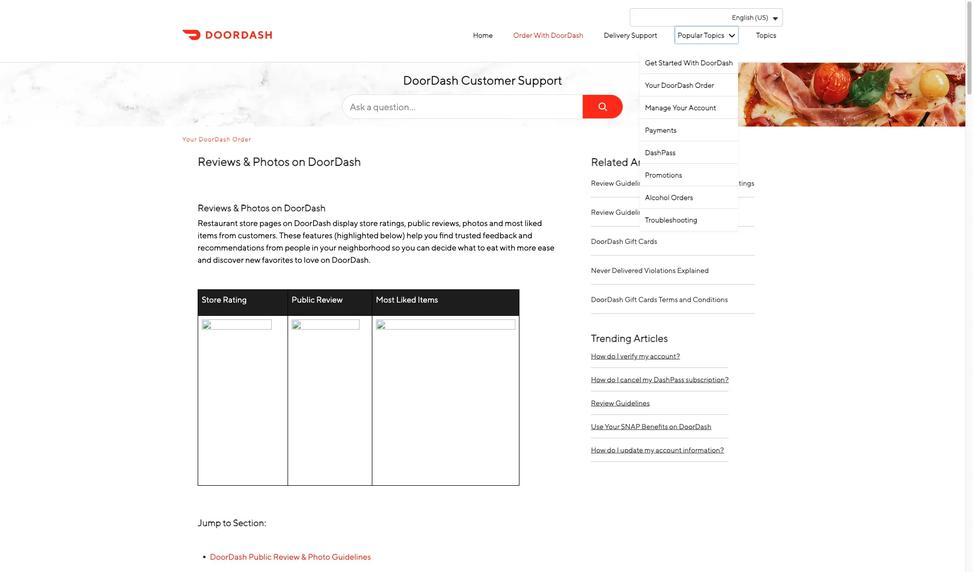 Task type: locate. For each thing, give the bounding box(es) containing it.
cards left terms
[[638, 296, 657, 304]]

alcohol orders link
[[640, 186, 738, 208]]

0 vertical spatial my
[[639, 352, 649, 361]]

1 vertical spatial how
[[591, 376, 606, 384]]

my for dashpass
[[643, 376, 652, 384]]

how down trending
[[591, 352, 606, 361]]

benefits
[[642, 423, 668, 431]]

topics link
[[754, 27, 779, 43]]

how do i cancel my dashpass subscription? link
[[591, 368, 729, 392]]

gift inside doordash gift cards link
[[625, 237, 637, 246]]

to
[[478, 243, 485, 253], [295, 255, 302, 265], [223, 518, 231, 529]]

2 vertical spatial how
[[591, 446, 606, 455]]

1 vertical spatial gift
[[625, 296, 637, 304]]

0 horizontal spatial from
[[219, 231, 236, 240]]

guidelines down the cancel
[[616, 399, 650, 408]]

your doordash order
[[645, 81, 714, 89], [182, 136, 251, 143]]

1 store from the left
[[240, 218, 258, 228]]

reviews,
[[432, 218, 461, 228]]

payments
[[645, 126, 677, 134]]

delivered
[[612, 267, 643, 275]]

manage your account
[[645, 103, 716, 112]]

0 horizontal spatial you
[[402, 243, 415, 253]]

1 gift from the top
[[625, 237, 637, 246]]

2 i from the top
[[617, 376, 619, 384]]

guidelines: down alcohol
[[616, 208, 651, 217]]

support down order with doordash link
[[518, 73, 562, 87]]

home
[[473, 31, 493, 39]]

reviews inside reviews & photos on doordash restaurant store pages on doordash display store ratings, public reviews, photos and most liked items from customers. these features (highlighted below) help you find trusted feedback and recommendations from people in your neighborhood so you can decide what to eat with more ease and discover new favorites to love on doordash.
[[198, 203, 231, 214]]

your doordash order for "your doordash order" link to the top
[[645, 81, 714, 89]]

account
[[656, 446, 682, 455]]

2 how from the top
[[591, 376, 606, 384]]

how up review guidelines on the bottom right of page
[[591, 376, 606, 384]]

find
[[439, 231, 454, 240]]

doordash gift cards link
[[591, 227, 754, 256]]

0 horizontal spatial guidelines
[[332, 552, 371, 562]]

0 vertical spatial you
[[424, 231, 438, 240]]

0 vertical spatial articles
[[630, 156, 667, 168]]

0 horizontal spatial topics
[[704, 31, 724, 39]]

eat
[[487, 243, 498, 253]]

1 horizontal spatial liked
[[670, 179, 688, 188]]

1 horizontal spatial from
[[266, 243, 283, 253]]

dashpass inside menu
[[645, 148, 676, 157]]

1 vertical spatial order
[[695, 81, 714, 89]]

how for how do i cancel my dashpass subscription?
[[591, 376, 606, 384]]

my inside how do i verify my account? link
[[639, 352, 649, 361]]

0 horizontal spatial liked
[[396, 295, 416, 305]]

1 horizontal spatial items
[[689, 179, 707, 188]]

1 cards from the top
[[638, 237, 657, 246]]

my for account?
[[639, 352, 649, 361]]

0 vertical spatial liked
[[670, 179, 688, 188]]

gift inside doordash gift cards terms and conditions link
[[625, 296, 637, 304]]

i left verify at the right
[[617, 352, 619, 361]]

0 vertical spatial cards
[[638, 237, 657, 246]]

you right so
[[402, 243, 415, 253]]

my
[[639, 352, 649, 361], [643, 376, 652, 384], [645, 446, 654, 455]]

0 horizontal spatial to
[[223, 518, 231, 529]]

3 how from the top
[[591, 446, 606, 455]]

your doordash order inside menu
[[645, 81, 714, 89]]

3 do from the top
[[607, 446, 616, 455]]

1 vertical spatial to
[[295, 255, 302, 265]]

2 horizontal spatial to
[[478, 243, 485, 253]]

topics down "english (us)" button
[[704, 31, 724, 39]]

0 vertical spatial photos
[[253, 155, 290, 168]]

what
[[458, 243, 476, 253]]

1 horizontal spatial your doordash order
[[645, 81, 714, 89]]

how down use
[[591, 446, 606, 455]]

use your snap benefits on doordash link
[[591, 415, 729, 439]]

1 vertical spatial my
[[643, 376, 652, 384]]

0 vertical spatial support
[[631, 31, 657, 39]]

how
[[591, 352, 606, 361], [591, 376, 606, 384], [591, 446, 606, 455]]

1 vertical spatial guidelines
[[332, 552, 371, 562]]

0 vertical spatial i
[[617, 352, 619, 361]]

gift up delivered
[[625, 237, 637, 246]]

order for "your doordash order" link to the bottom
[[232, 136, 251, 143]]

2 vertical spatial public
[[249, 552, 272, 562]]

1 horizontal spatial your doordash order link
[[640, 74, 738, 96]]

do left the cancel
[[607, 376, 616, 384]]

items
[[689, 179, 707, 188], [418, 295, 438, 305]]

features
[[303, 231, 333, 240]]

violations
[[644, 267, 676, 275]]

jump
[[198, 518, 221, 529]]

1 vertical spatial your doordash order
[[182, 136, 251, 143]]

from
[[219, 231, 236, 240], [266, 243, 283, 253]]

1 vertical spatial guidelines:
[[616, 208, 651, 217]]

people
[[285, 243, 310, 253]]

store
[[240, 218, 258, 228], [360, 218, 378, 228]]

troubleshooting
[[645, 216, 698, 224]]

articles
[[630, 156, 667, 168], [634, 333, 668, 345]]

conditions
[[693, 296, 728, 304]]

favorites
[[262, 255, 293, 265]]

to down people
[[295, 255, 302, 265]]

from up favorites
[[266, 243, 283, 253]]

order right home
[[513, 31, 532, 39]]

how for how do i update my account information?
[[591, 446, 606, 455]]

photos inside reviews & photos on doordash restaurant store pages on doordash display store ratings, public reviews, photos and most liked items from customers. these features (highlighted below) help you find trusted feedback and recommendations from people in your neighborhood so you can decide what to eat with more ease and discover new favorites to love on doordash.
[[241, 203, 270, 214]]

with
[[534, 31, 550, 39], [500, 243, 515, 253]]

1 guidelines: from the top
[[616, 179, 651, 188]]

get started with doordash
[[645, 58, 733, 67]]

1 vertical spatial from
[[266, 243, 283, 253]]

you
[[424, 231, 438, 240], [402, 243, 415, 253]]

do for cancel
[[607, 376, 616, 384]]

2 cards from the top
[[638, 296, 657, 304]]

ratings,
[[380, 218, 406, 228]]

1 vertical spatial i
[[617, 376, 619, 384]]

topics
[[704, 31, 724, 39], [756, 31, 777, 39]]

topics down the (us) at the top
[[756, 31, 777, 39]]

to right jump
[[223, 518, 231, 529]]

2 vertical spatial order
[[232, 136, 251, 143]]

your inside "link"
[[673, 103, 687, 112]]

menu containing get started with doordash
[[640, 52, 738, 231]]

review guidelines: most liked items & item ratings
[[591, 179, 754, 188]]

popular topics
[[678, 31, 724, 39]]

doordash gift cards
[[591, 237, 657, 246]]

1 vertical spatial most
[[376, 295, 395, 305]]

guidelines right photo
[[332, 552, 371, 562]]

1 topics from the left
[[704, 31, 724, 39]]

photos
[[462, 218, 488, 228]]

cards for doordash gift cards terms and conditions
[[638, 296, 657, 304]]

do down trending
[[607, 352, 616, 361]]

consumer help home image
[[182, 29, 272, 41]]

0 vertical spatial dashpass
[[645, 148, 676, 157]]

doordash inside use your snap benefits on doordash link
[[679, 423, 712, 431]]

0 vertical spatial most
[[653, 179, 669, 188]]

1 horizontal spatial to
[[295, 255, 302, 265]]

more
[[517, 243, 536, 253]]

with
[[683, 58, 699, 67]]

0 horizontal spatial support
[[518, 73, 562, 87]]

review inside "review guidelines: most liked items & item ratings" link
[[591, 179, 614, 188]]

can
[[417, 243, 430, 253]]

photos
[[253, 155, 290, 168], [241, 203, 270, 214]]

review down love
[[316, 295, 343, 305]]

review up use
[[591, 399, 614, 408]]

recommendations
[[198, 243, 264, 253]]

2 vertical spatial do
[[607, 446, 616, 455]]

order with doordash
[[513, 31, 583, 39]]

0 vertical spatial items
[[689, 179, 707, 188]]

cards
[[638, 237, 657, 246], [638, 296, 657, 304]]

my inside how do i cancel my dashpass subscription? link
[[643, 376, 652, 384]]

1 how from the top
[[591, 352, 606, 361]]

get started with doordash link
[[640, 52, 738, 74]]

do left update at right bottom
[[607, 446, 616, 455]]

photos for reviews & photos on doordash
[[253, 155, 290, 168]]

2 guidelines: from the top
[[616, 208, 651, 217]]

popular
[[678, 31, 703, 39]]

0 horizontal spatial your doordash order
[[182, 136, 251, 143]]

review inside review guidelines link
[[591, 399, 614, 408]]

review guidelines link
[[591, 392, 729, 415]]

never
[[591, 267, 611, 275]]

terms
[[659, 296, 678, 304]]

0 horizontal spatial your doordash order link
[[182, 135, 255, 143]]

dashpass down payments
[[645, 148, 676, 157]]

decide
[[432, 243, 456, 253]]

3 i from the top
[[617, 446, 619, 455]]

new
[[245, 255, 261, 265]]

support right delivery
[[631, 31, 657, 39]]

you up can
[[424, 231, 438, 240]]

do
[[607, 352, 616, 361], [607, 376, 616, 384], [607, 446, 616, 455]]

cancel
[[620, 376, 641, 384]]

1 vertical spatial do
[[607, 376, 616, 384]]

menu
[[340, 27, 779, 231], [640, 52, 738, 231]]

1 horizontal spatial store
[[360, 218, 378, 228]]

1 vertical spatial photos
[[241, 203, 270, 214]]

my right the cancel
[[643, 376, 652, 384]]

gift down delivered
[[625, 296, 637, 304]]

my right verify at the right
[[639, 352, 649, 361]]

use your snap benefits on doordash
[[591, 423, 712, 431]]

1 vertical spatial articles
[[634, 333, 668, 345]]

order up account
[[695, 81, 714, 89]]

doordash gift cards terms and conditions
[[591, 296, 728, 304]]

1 horizontal spatial public
[[292, 295, 315, 305]]

doordash inside doordash gift cards link
[[591, 237, 624, 246]]

guidelines: down 'related articles'
[[616, 179, 651, 188]]

menu containing home
[[340, 27, 779, 231]]

do for update
[[607, 446, 616, 455]]

0 vertical spatial order
[[513, 31, 532, 39]]

1 horizontal spatial topics
[[756, 31, 777, 39]]

0 horizontal spatial order
[[232, 136, 251, 143]]

0 vertical spatial with
[[534, 31, 550, 39]]

review guidelines
[[591, 399, 650, 408]]

0 vertical spatial guidelines:
[[616, 179, 651, 188]]

reviews for reviews & photos on doordash restaurant store pages on doordash display store ratings, public reviews, photos and most liked items from customers. these features (highlighted below) help you find trusted feedback and recommendations from people in your neighborhood so you can decide what to eat with more ease and discover new favorites to love on doordash.
[[198, 203, 231, 214]]

public down section: at the left of the page
[[249, 552, 272, 562]]

1 vertical spatial liked
[[396, 295, 416, 305]]

0 vertical spatial your doordash order
[[645, 81, 714, 89]]

review down related
[[591, 179, 614, 188]]

store up (highlighted
[[360, 218, 378, 228]]

2 vertical spatial my
[[645, 446, 654, 455]]

and
[[489, 218, 503, 228], [519, 231, 532, 240], [198, 255, 212, 265], [679, 296, 692, 304]]

order up reviews & photos on doordash
[[232, 136, 251, 143]]

guidelines:
[[616, 179, 651, 188], [616, 208, 651, 217]]

support
[[631, 31, 657, 39], [518, 73, 562, 87]]

1 horizontal spatial support
[[631, 31, 657, 39]]

review up doordash gift cards
[[591, 208, 614, 217]]

0 vertical spatial public
[[653, 208, 673, 217]]

review for review guidelines: most liked items & item ratings
[[591, 179, 614, 188]]

delivery support link
[[601, 27, 660, 43]]

0 vertical spatial do
[[607, 352, 616, 361]]

and up feedback
[[489, 218, 503, 228]]

most
[[653, 179, 669, 188], [376, 295, 395, 305]]

0 horizontal spatial with
[[500, 243, 515, 253]]

and up more
[[519, 231, 532, 240]]

photo
[[308, 552, 330, 562]]

promotions
[[645, 171, 682, 179]]

1 do from the top
[[607, 352, 616, 361]]

dashpass down account?
[[654, 376, 684, 384]]

1 vertical spatial cards
[[638, 296, 657, 304]]

1 horizontal spatial you
[[424, 231, 438, 240]]

guidelines: for most
[[616, 179, 651, 188]]

1 i from the top
[[617, 352, 619, 361]]

0 horizontal spatial most
[[376, 295, 395, 305]]

gift for doordash gift cards terms and conditions
[[625, 296, 637, 304]]

0 horizontal spatial public
[[249, 552, 272, 562]]

1 horizontal spatial most
[[653, 179, 669, 188]]

2 gift from the top
[[625, 296, 637, 304]]

public down alcohol
[[653, 208, 673, 217]]

2 do from the top
[[607, 376, 616, 384]]

articles up how do i verify my account? link
[[634, 333, 668, 345]]

liked
[[670, 179, 688, 188], [396, 295, 416, 305]]

1 vertical spatial with
[[500, 243, 515, 253]]

delivery
[[604, 31, 630, 39]]

0 vertical spatial guidelines
[[616, 399, 650, 408]]

on
[[292, 155, 306, 168], [271, 203, 282, 214], [283, 218, 292, 228], [321, 255, 330, 265], [669, 423, 678, 431]]

2 vertical spatial i
[[617, 446, 619, 455]]

0 vertical spatial how
[[591, 352, 606, 361]]

liked inside "review guidelines: most liked items & item ratings" link
[[670, 179, 688, 188]]

cards up never delivered violations explained
[[638, 237, 657, 246]]

i left the cancel
[[617, 376, 619, 384]]

0 vertical spatial gift
[[625, 237, 637, 246]]

0 horizontal spatial items
[[418, 295, 438, 305]]

2 store from the left
[[360, 218, 378, 228]]

most
[[505, 218, 523, 228]]

public
[[653, 208, 673, 217], [292, 295, 315, 305], [249, 552, 272, 562]]

0 horizontal spatial store
[[240, 218, 258, 228]]

1 horizontal spatial order
[[513, 31, 532, 39]]

articles up 'promotions'
[[630, 156, 667, 168]]

0 vertical spatial from
[[219, 231, 236, 240]]

how for how do i verify my account?
[[591, 352, 606, 361]]

i left update at right bottom
[[617, 446, 619, 455]]

trending articles
[[591, 333, 668, 345]]

public down love
[[292, 295, 315, 305]]

store up customers.
[[240, 218, 258, 228]]

my inside the how do i update my account information? link
[[645, 446, 654, 455]]

1 horizontal spatial guidelines
[[616, 399, 650, 408]]

from up recommendations
[[219, 231, 236, 240]]

to left eat on the top
[[478, 243, 485, 253]]

order inside order with doordash link
[[513, 31, 532, 39]]

review inside review guidelines: public reviews faq's link
[[591, 208, 614, 217]]

2 horizontal spatial order
[[695, 81, 714, 89]]

my right update at right bottom
[[645, 446, 654, 455]]

never delivered violations explained link
[[591, 256, 754, 285]]



Task type: vqa. For each thing, say whether or not it's contained in the screenshot.
the "DashPass" link
yes



Task type: describe. For each thing, give the bounding box(es) containing it.
review for review guidelines
[[591, 399, 614, 408]]

Preferred Language, English (US) button
[[630, 8, 783, 27]]

i for verify
[[617, 352, 619, 361]]

verify
[[620, 352, 638, 361]]

topics inside dropdown button
[[704, 31, 724, 39]]

2 vertical spatial to
[[223, 518, 231, 529]]

liked
[[525, 218, 542, 228]]

2 horizontal spatial public
[[653, 208, 673, 217]]

discover
[[213, 255, 244, 265]]

articles for trending articles
[[634, 333, 668, 345]]

alcohol
[[645, 193, 670, 202]]

information?
[[683, 446, 724, 455]]

so
[[392, 243, 400, 253]]

popular topics button
[[675, 27, 738, 43]]

doordash public review & photo guidelines
[[210, 552, 371, 562]]

snap
[[621, 423, 640, 431]]

store rating
[[202, 295, 247, 305]]

payments link
[[640, 119, 738, 141]]

how do i update my account information? link
[[591, 439, 729, 462]]

public review
[[292, 295, 343, 305]]

use
[[591, 423, 604, 431]]

doordash inside doordash gift cards terms and conditions link
[[591, 296, 624, 304]]

doordash gift cards terms and conditions link
[[591, 285, 754, 314]]

i for update
[[617, 446, 619, 455]]

account
[[689, 103, 716, 112]]

dashpass link
[[640, 141, 738, 163]]

1 vertical spatial public
[[292, 295, 315, 305]]

ease
[[538, 243, 555, 253]]

(us)
[[755, 13, 768, 21]]

your doordash order for "your doordash order" link to the bottom
[[182, 136, 251, 143]]

i for cancel
[[617, 376, 619, 384]]

with inside reviews & photos on doordash restaurant store pages on doordash display store ratings, public reviews, photos and most liked items from customers. these features (highlighted below) help you find trusted feedback and recommendations from people in your neighborhood so you can decide what to eat with more ease and discover new favorites to love on doordash.
[[500, 243, 515, 253]]

doordash inside get started with doordash link
[[701, 58, 733, 67]]

related articles
[[591, 156, 667, 168]]

in
[[312, 243, 319, 253]]

1 vertical spatial dashpass
[[654, 376, 684, 384]]

manage
[[645, 103, 671, 112]]

(highlighted
[[334, 231, 379, 240]]

home link
[[471, 27, 495, 43]]

Ask a question... text field
[[342, 95, 623, 119]]

reviews & photos on doordash
[[198, 155, 361, 168]]

and left discover
[[198, 255, 212, 265]]

1 vertical spatial you
[[402, 243, 415, 253]]

review left photo
[[273, 552, 300, 562]]

section:
[[233, 518, 266, 529]]

and right terms
[[679, 296, 692, 304]]

item
[[714, 179, 729, 188]]

on inside use your snap benefits on doordash link
[[669, 423, 678, 431]]

customer
[[461, 73, 516, 87]]

cards for doordash gift cards
[[638, 237, 657, 246]]

review for review guidelines: public reviews faq's
[[591, 208, 614, 217]]

reviews for reviews & photos on doordash
[[198, 155, 241, 168]]

display
[[333, 218, 358, 228]]

restaurant
[[198, 218, 238, 228]]

how do i verify my account?
[[591, 352, 680, 361]]

get
[[645, 58, 657, 67]]

manage your account link
[[640, 96, 738, 119]]

doordash.
[[332, 255, 371, 265]]

update
[[620, 446, 643, 455]]

faq's
[[702, 208, 721, 217]]

doordash public review & photo guidelines link
[[210, 552, 371, 562]]

rating
[[223, 295, 247, 305]]

these
[[279, 231, 301, 240]]

items
[[198, 231, 218, 240]]

1 vertical spatial your doordash order link
[[182, 135, 255, 143]]

account?
[[650, 352, 680, 361]]

1 vertical spatial support
[[518, 73, 562, 87]]

review guidelines: most liked items & item ratings link
[[591, 169, 754, 198]]

promotions link
[[640, 163, 738, 186]]

photos for reviews & photos on doordash restaurant store pages on doordash display store ratings, public reviews, photos and most liked items from customers. these features (highlighted below) help you find trusted feedback and recommendations from people in your neighborhood so you can decide what to eat with more ease and discover new favorites to love on doordash.
[[241, 203, 270, 214]]

trusted
[[455, 231, 481, 240]]

how do i update my account information?
[[591, 446, 724, 455]]

reviews & photos on doordash restaurant store pages on doordash display store ratings, public reviews, photos and most liked items from customers. these features (highlighted below) help you find trusted feedback and recommendations from people in your neighborhood so you can decide what to eat with more ease and discover new favorites to love on doordash.
[[198, 203, 556, 265]]

english
[[732, 13, 754, 21]]

below)
[[380, 231, 405, 240]]

support inside menu
[[631, 31, 657, 39]]

review guidelines: public reviews faq's link
[[591, 198, 754, 227]]

& inside reviews & photos on doordash restaurant store pages on doordash display store ratings, public reviews, photos and most liked items from customers. these features (highlighted below) help you find trusted feedback and recommendations from people in your neighborhood so you can decide what to eat with more ease and discover new favorites to love on doordash.
[[233, 203, 239, 214]]

explained
[[677, 267, 709, 275]]

how do i cancel my dashpass subscription?
[[591, 376, 729, 384]]

ratings
[[730, 179, 754, 188]]

never delivered violations explained
[[591, 267, 710, 275]]

english (us)
[[732, 13, 768, 21]]

order for "your doordash order" link to the top
[[695, 81, 714, 89]]

do for verify
[[607, 352, 616, 361]]

love
[[304, 255, 319, 265]]

related
[[591, 156, 628, 168]]

subscription?
[[686, 376, 729, 384]]

doordash inside order with doordash link
[[551, 31, 583, 39]]

0 vertical spatial to
[[478, 243, 485, 253]]

doordash customer support
[[403, 73, 562, 87]]

2 topics from the left
[[756, 31, 777, 39]]

1 horizontal spatial with
[[534, 31, 550, 39]]

troubleshooting link
[[640, 208, 738, 231]]

how do i verify my account? link
[[591, 345, 729, 368]]

0 vertical spatial your doordash order link
[[640, 74, 738, 96]]

alcohol orders
[[645, 193, 693, 202]]

guidelines: for public
[[616, 208, 651, 217]]

delivery support
[[604, 31, 657, 39]]

customers.
[[238, 231, 278, 240]]

review guidelines: public reviews faq's
[[591, 208, 721, 217]]

pages
[[259, 218, 281, 228]]

1 vertical spatial items
[[418, 295, 438, 305]]

articles for related articles
[[630, 156, 667, 168]]

neighborhood
[[338, 243, 390, 253]]

my for account
[[645, 446, 654, 455]]

gift for doordash gift cards
[[625, 237, 637, 246]]

your
[[320, 243, 336, 253]]

public
[[408, 218, 430, 228]]



